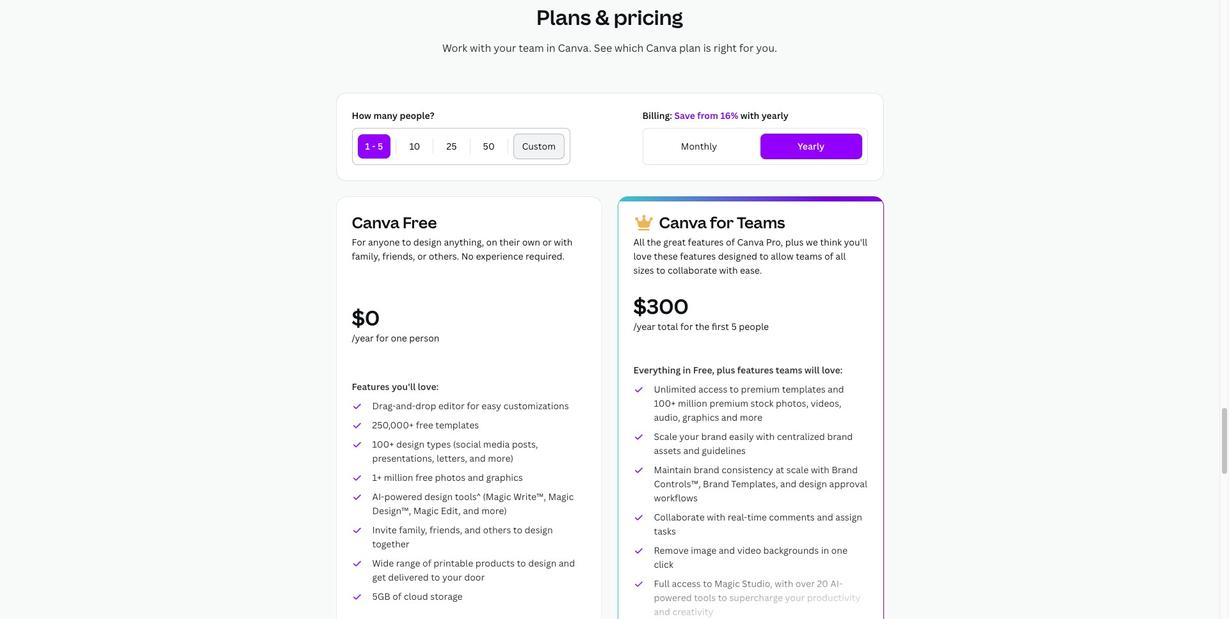 Task type: vqa. For each thing, say whether or not it's contained in the screenshot.
Reduce
no



Task type: describe. For each thing, give the bounding box(es) containing it.
pricing
[[614, 3, 683, 31]]

&
[[595, 3, 610, 31]]

see
[[594, 41, 612, 55]]

which
[[615, 41, 644, 55]]

you.
[[757, 41, 778, 55]]

canva.
[[558, 41, 592, 55]]

work with your team in canva. see which canva plan is right for you.
[[443, 41, 778, 55]]

in
[[547, 41, 556, 55]]

canva
[[646, 41, 677, 55]]



Task type: locate. For each thing, give the bounding box(es) containing it.
your
[[494, 41, 517, 55]]

work
[[443, 41, 468, 55]]

plans & pricing
[[537, 3, 683, 31]]

plan
[[679, 41, 701, 55]]

for
[[740, 41, 754, 55]]

right
[[714, 41, 737, 55]]

is
[[704, 41, 711, 55]]

plans
[[537, 3, 591, 31]]

with
[[470, 41, 491, 55]]

team
[[519, 41, 544, 55]]



